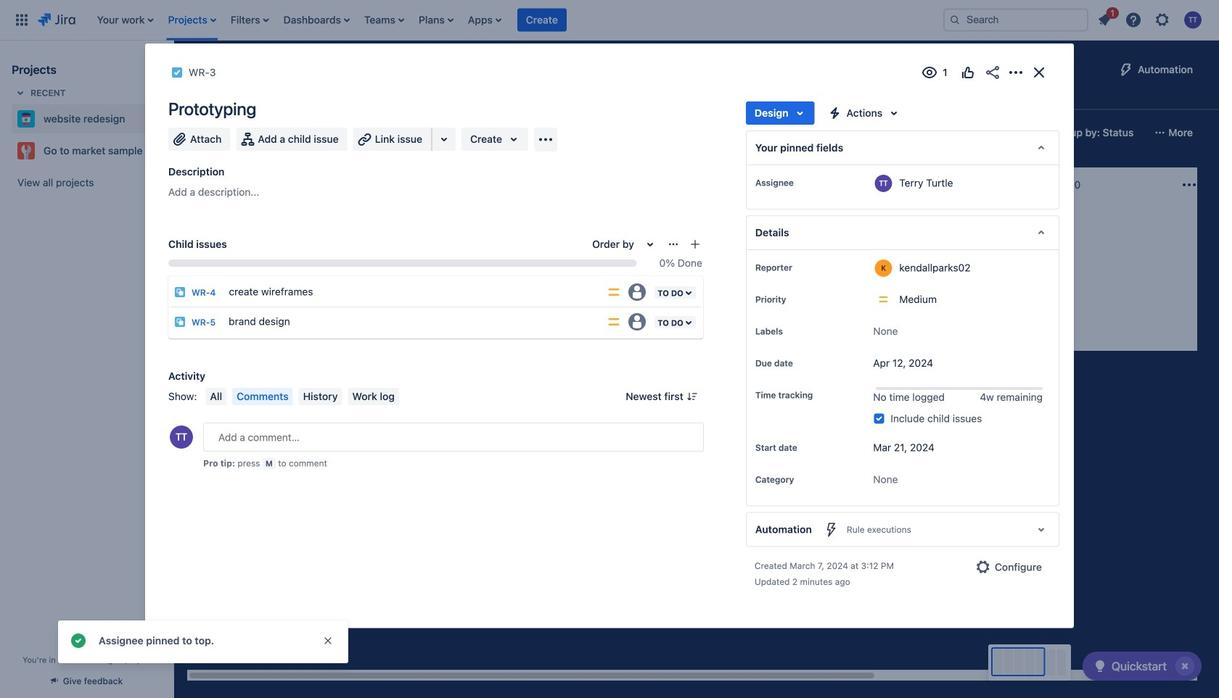 Task type: locate. For each thing, give the bounding box(es) containing it.
1 vertical spatial priority: medium image
[[607, 315, 621, 329]]

task image
[[171, 67, 183, 78], [205, 247, 216, 258]]

1 horizontal spatial task image
[[205, 247, 216, 258]]

2 priority: medium image from the top
[[607, 315, 621, 329]]

dialog
[[145, 44, 1074, 629]]

1 priority: medium image from the top
[[607, 285, 621, 300]]

medium image
[[771, 284, 782, 296]]

priority: medium image
[[607, 285, 621, 300], [607, 315, 621, 329]]

reporter pin to top image
[[795, 262, 807, 274]]

due date: 20 march 2024 image
[[617, 266, 628, 277], [617, 266, 628, 277]]

0 horizontal spatial medium image
[[566, 247, 578, 258]]

list item
[[93, 0, 158, 40], [164, 0, 220, 40], [226, 0, 273, 40], [279, 0, 354, 40], [360, 0, 409, 40], [414, 0, 458, 40], [464, 0, 506, 40], [517, 0, 567, 40], [1091, 5, 1119, 32]]

close image
[[1031, 64, 1048, 81]]

0 vertical spatial medium image
[[566, 247, 578, 258]]

issue type: sub-task image
[[174, 316, 186, 328]]

tab list
[[183, 84, 969, 110]]

1 horizontal spatial task image
[[614, 284, 626, 296]]

actions image
[[1007, 64, 1025, 81]]

vote options: no one has voted for this issue yet. image
[[959, 64, 977, 81]]

jira image
[[38, 11, 75, 29], [38, 11, 75, 29]]

None search field
[[943, 8, 1089, 32]]

banner
[[0, 0, 1219, 41]]

0 horizontal spatial list
[[90, 0, 932, 40]]

dismiss image
[[322, 636, 334, 647]]

1 vertical spatial medium image
[[955, 267, 967, 279]]

medium image
[[566, 247, 578, 258], [955, 267, 967, 279]]

0 vertical spatial task image
[[409, 247, 421, 258]]

assignee unpin image
[[797, 177, 808, 189]]

details element
[[746, 216, 1060, 250]]

more information about terry turtle image
[[875, 175, 892, 192]]

due date: 12 april 2024 image
[[822, 245, 833, 257], [822, 245, 833, 257]]

menu bar
[[203, 388, 402, 406]]

labels pin to top image
[[786, 326, 797, 337]]

1 vertical spatial task image
[[205, 247, 216, 258]]

tab
[[255, 84, 289, 110]]

1 horizontal spatial list
[[1091, 5, 1210, 33]]

success image
[[70, 633, 87, 650]]

more information about kendallparks02 image
[[875, 260, 892, 277]]

due date pin to top image
[[796, 358, 808, 369]]

automation element
[[746, 513, 1060, 547]]

1 horizontal spatial medium image
[[955, 267, 967, 279]]

task image
[[409, 247, 421, 258], [614, 284, 626, 296]]

issue actions image
[[668, 239, 679, 250]]

add people image
[[373, 124, 390, 142]]

list
[[90, 0, 932, 40], [1091, 5, 1210, 33]]

your pinned fields element
[[746, 131, 1060, 165]]

primary element
[[9, 0, 932, 40]]

issue type: sub-task image
[[174, 287, 186, 298]]

terry turtle image
[[971, 264, 988, 282]]

0 vertical spatial task image
[[171, 67, 183, 78]]

0 vertical spatial priority: medium image
[[607, 285, 621, 300]]

high image
[[361, 247, 373, 258]]



Task type: vqa. For each thing, say whether or not it's contained in the screenshot.
first More image from the bottom
no



Task type: describe. For each thing, give the bounding box(es) containing it.
create child image
[[689, 239, 701, 250]]

Search field
[[943, 8, 1089, 32]]

0 horizontal spatial task image
[[409, 247, 421, 258]]

Search board text field
[[193, 123, 303, 143]]

collapse recent projects image
[[12, 84, 29, 102]]

Add a comment… field
[[203, 423, 704, 452]]

1 vertical spatial task image
[[614, 284, 626, 296]]

automation image
[[1118, 61, 1135, 78]]

check image
[[1091, 658, 1109, 676]]

search image
[[949, 14, 961, 26]]

0 horizontal spatial task image
[[171, 67, 183, 78]]

show subtasks image
[[854, 290, 872, 308]]

priority: medium image for issue type: sub-task icon
[[607, 285, 621, 300]]

copy link to issue image
[[213, 66, 225, 78]]

priority: medium image for issue type: sub-task image
[[607, 315, 621, 329]]

dismiss quickstart image
[[1173, 655, 1197, 679]]

add app image
[[537, 131, 554, 148]]

link web pages and more image
[[435, 131, 453, 148]]



